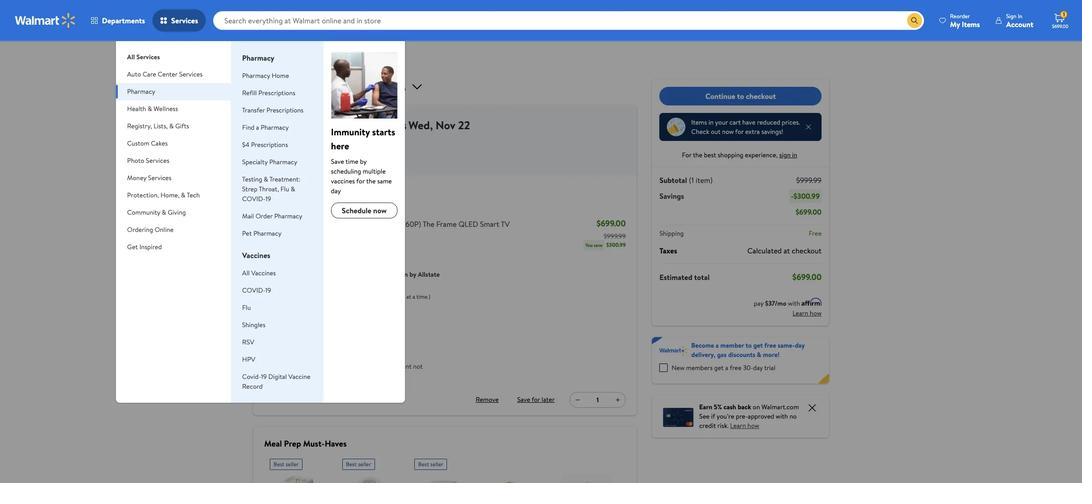 Task type: vqa. For each thing, say whether or not it's contained in the screenshot.
THE $699.00
yes



Task type: locate. For each thing, give the bounding box(es) containing it.
1 horizontal spatial seller
[[358, 461, 371, 469]]

(1 up home
[[277, 52, 284, 68]]

all inside all services link
[[127, 52, 135, 62]]

2 best seller from the left
[[346, 461, 371, 469]]

0 vertical spatial $999.99
[[796, 175, 822, 186]]

$300.99 right save
[[606, 241, 626, 249]]

banner
[[652, 338, 829, 384]]

1 horizontal spatial learn
[[793, 309, 808, 318]]

3 best seller group from the left
[[414, 456, 470, 484]]

0 vertical spatial now
[[722, 127, 734, 137]]

item) up home
[[287, 52, 312, 68]]

all up covid-19 link
[[242, 269, 250, 278]]

walmart down beach camera link
[[297, 206, 321, 215]]

add up (only
[[325, 270, 337, 279]]

here
[[331, 140, 349, 152]]

close nudge image
[[805, 123, 812, 131]]

& up beach
[[291, 185, 295, 194]]

1 vertical spatial how
[[748, 422, 759, 431]]

now up the class
[[373, 206, 387, 216]]

0 horizontal spatial for
[[356, 177, 365, 186]]

2 vertical spatial for
[[532, 396, 540, 405]]

1 vertical spatial to
[[746, 341, 752, 351]]

services inside dropdown button
[[171, 15, 198, 26]]

0 horizontal spatial all
[[127, 52, 135, 62]]

view details (only one option can be selected at a time.)
[[325, 282, 430, 301]]

cart
[[729, 118, 741, 127]]

get down gas
[[714, 364, 724, 373]]

fulfillment logo image
[[264, 117, 291, 144]]

0 vertical spatial 19
[[265, 195, 271, 204]]

0 vertical spatial to
[[737, 91, 744, 101]]

(1 right the subtotal
[[689, 175, 694, 186]]

0 vertical spatial free
[[764, 341, 776, 351]]

decrease quantity samsung 43" class 4k (2160p) the frame qled smart tv qn43ls03 2021, current quantity 1 image
[[574, 397, 581, 404]]

1 vertical spatial save
[[517, 396, 530, 405]]

free left 'same-'
[[764, 341, 776, 351]]

in right sign
[[792, 151, 797, 160]]

0 horizontal spatial best seller group
[[270, 456, 325, 484]]

find
[[242, 123, 254, 132]]

day inside the immunity starts here save time by scheduling multiple vaccines for the same day
[[331, 187, 341, 196]]

1 covid- from the top
[[242, 195, 265, 204]]

1 vertical spatial free
[[809, 229, 822, 238]]

19 inside testing & treatment: strep throat, flu & covid-19
[[265, 195, 271, 204]]

have
[[742, 118, 756, 127]]

0 vertical spatial view
[[325, 282, 339, 291]]

with left "no"
[[776, 412, 788, 422]]

2 horizontal spatial best
[[418, 461, 429, 469]]

1 horizontal spatial best seller group
[[342, 456, 398, 484]]

0 horizontal spatial flu
[[242, 303, 251, 313]]

pharmacy home
[[242, 71, 289, 80]]

shingles link
[[242, 321, 265, 330]]

save left later
[[517, 396, 530, 405]]

& right health
[[148, 104, 152, 114]]

0 horizontal spatial now
[[373, 206, 387, 216]]

walmart inside sold by beach camera fulfilled by walmart
[[297, 206, 321, 215]]

2 vertical spatial free
[[326, 244, 339, 253]]

1 vertical spatial -
[[367, 372, 370, 381]]

not
[[413, 362, 423, 372]]

increase quantity samsung 43" class 4k (2160p) the frame qled smart tv qn43ls03 2021, current quantity 1 image
[[614, 397, 622, 404]]

0 horizontal spatial learn how
[[730, 422, 759, 431]]

departments button
[[83, 9, 152, 32]]

pharmacy up treatment:
[[269, 158, 297, 167]]

reduced
[[757, 118, 780, 127]]

pay
[[754, 299, 764, 309]]

total
[[694, 272, 710, 283]]

1 details from the top
[[340, 282, 359, 291]]

covid-19
[[242, 286, 271, 296]]

registry,
[[127, 122, 152, 131]]

services for photo services
[[146, 156, 169, 166]]

savings
[[660, 191, 684, 202]]

0 vertical spatial item)
[[287, 52, 312, 68]]

money services
[[127, 173, 171, 183]]

1 horizontal spatial save
[[517, 396, 530, 405]]

2 view from the top
[[325, 350, 339, 359]]

in
[[1018, 12, 1022, 20]]

services down "cakes"
[[146, 156, 169, 166]]

account
[[1006, 19, 1033, 29]]

a left time.)
[[413, 293, 415, 301]]

to right member
[[746, 341, 752, 351]]

0 horizontal spatial walmart
[[297, 206, 321, 215]]

(2160p)
[[396, 219, 421, 229]]

for inside button
[[532, 396, 540, 405]]

vaccines up all vaccines link
[[242, 251, 270, 261]]

services up all services link
[[171, 15, 198, 26]]

0 vertical spatial walmart
[[297, 206, 321, 215]]

1 horizontal spatial 1
[[1063, 10, 1065, 18]]

2 add from the top
[[325, 339, 337, 348]]

0 vertical spatial 1
[[1063, 10, 1065, 18]]

1 horizontal spatial items
[[962, 19, 980, 29]]

0 horizontal spatial -
[[367, 372, 370, 381]]

learn right risk. on the bottom right of the page
[[730, 422, 746, 431]]

at right calculated
[[784, 246, 790, 256]]

shopping
[[718, 151, 743, 160]]

later
[[542, 396, 555, 405]]

how down affirm icon
[[810, 309, 822, 318]]

learn how down affirm icon
[[793, 309, 822, 318]]

1 vertical spatial add
[[325, 339, 337, 348]]

30- down discounts
[[743, 364, 753, 373]]

1 vertical spatial covid-
[[242, 286, 265, 296]]

$37/mo
[[765, 299, 786, 309]]

for down multiple on the top
[[356, 177, 365, 186]]

1 horizontal spatial order
[[302, 136, 322, 146]]

- left $79.00
[[367, 372, 370, 381]]

2 details from the top
[[340, 350, 359, 359]]

1 view details button from the top
[[325, 282, 359, 291]]

free inside free shipping , arrives wed, nov 22 order within 6 hr 18 min 28204
[[302, 117, 324, 133]]

day left trial
[[753, 364, 763, 373]]

0 horizontal spatial items
[[691, 118, 707, 127]]

items
[[962, 19, 980, 29], [691, 118, 707, 127]]

0 vertical spatial order
[[302, 136, 322, 146]]

pharmacy up pharmacy home link
[[242, 53, 274, 63]]

learn
[[793, 309, 808, 318], [730, 422, 746, 431]]

all
[[127, 52, 135, 62], [242, 269, 250, 278]]

0 horizontal spatial the
[[366, 177, 376, 186]]

photo
[[127, 156, 144, 166]]

& up the throat,
[[264, 175, 268, 184]]

0 vertical spatial learn how
[[793, 309, 822, 318]]

at inside the view details (only one option can be selected at a time.)
[[406, 293, 411, 301]]

6
[[345, 136, 349, 146]]

2 vertical spatial prescriptions
[[251, 140, 288, 150]]

for left later
[[532, 396, 540, 405]]

items inside items in your cart have reduced prices. check out now for extra savings!
[[691, 118, 707, 127]]

2 horizontal spatial best seller
[[418, 461, 443, 469]]

samsung 43" class 4k (2160p) the frame qled smart tv qn43ls03 2021, with add-on services, 1 in cart image
[[264, 219, 309, 264]]

the inside the immunity starts here save time by scheduling multiple vaccines for the same day
[[366, 177, 376, 186]]

services for all services
[[136, 52, 160, 62]]

2 view details button from the top
[[325, 350, 359, 359]]

by right plan
[[410, 270, 416, 279]]

view up (only
[[325, 282, 339, 291]]

19 left "digital"
[[261, 373, 267, 382]]

smart
[[480, 219, 499, 229]]

free up within
[[302, 117, 324, 133]]

0 vertical spatial checkout
[[746, 91, 776, 101]]

immunity
[[331, 126, 370, 138]]

checkout right calculated
[[792, 246, 822, 256]]

for inside the immunity starts here save time by scheduling multiple vaccines for the same day
[[356, 177, 365, 186]]

best seller group
[[270, 456, 325, 484], [342, 456, 398, 484], [414, 456, 470, 484]]

pharmacy button
[[116, 83, 231, 101]]

1 horizontal spatial all
[[242, 269, 250, 278]]

0 horizontal spatial to
[[737, 91, 744, 101]]

the right for
[[693, 151, 702, 160]]

within
[[324, 136, 343, 146]]

pharmacy up health
[[127, 87, 155, 96]]

sold
[[264, 195, 277, 204]]

free down qn43ls03
[[326, 244, 339, 253]]

1 vertical spatial items
[[691, 118, 707, 127]]

0 horizontal spatial save
[[331, 157, 344, 166]]

sign
[[1006, 12, 1017, 20]]

19
[[265, 195, 271, 204], [265, 286, 271, 296], [261, 373, 267, 382]]

remove button
[[472, 393, 502, 408]]

1 horizontal spatial to
[[746, 341, 752, 351]]

member
[[720, 341, 744, 351]]

checkout inside button
[[746, 91, 776, 101]]

0 horizontal spatial $999.99
[[604, 232, 626, 241]]

details inside the view details (only one option can be selected at a time.)
[[340, 282, 359, 291]]

0 horizontal spatial checkout
[[746, 91, 776, 101]]

2 seller from the left
[[358, 461, 371, 469]]

best seller
[[274, 461, 299, 469], [346, 461, 371, 469], [418, 461, 443, 469]]

testing & treatment: strep throat, flu & covid-19 link
[[242, 175, 300, 204]]

out
[[711, 127, 721, 137]]

services for money services
[[148, 173, 171, 183]]

capital one credit card image
[[663, 407, 694, 428]]

5-Year plan - $98.00 checkbox
[[325, 321, 334, 329]]

checkout for calculated at checkout
[[792, 246, 822, 256]]

0 vertical spatial save
[[331, 157, 344, 166]]

best
[[274, 461, 284, 469], [346, 461, 357, 469], [418, 461, 429, 469]]

& left tech on the left top
[[181, 191, 185, 200]]

$699.00 up save
[[597, 218, 626, 229]]

view details button for walmart
[[325, 282, 359, 291]]

checkout for continue to checkout
[[746, 91, 776, 101]]

get right member
[[753, 341, 763, 351]]

covid- down all vaccines
[[242, 286, 265, 296]]

home,
[[161, 191, 179, 200]]

with left affirm icon
[[788, 299, 800, 309]]

0 vertical spatial at
[[784, 246, 790, 256]]

free
[[302, 117, 324, 133], [809, 229, 822, 238], [326, 244, 339, 253]]

$300.99 down sign in link
[[794, 191, 820, 202]]

3 seller from the left
[[430, 461, 443, 469]]

covid-
[[242, 373, 261, 382]]

1 horizontal spatial best
[[346, 461, 357, 469]]

item) down best on the top of the page
[[696, 175, 713, 186]]

1 horizontal spatial now
[[722, 127, 734, 137]]

learn how down 'back'
[[730, 422, 759, 431]]

order
[[302, 136, 322, 146], [256, 212, 273, 221]]

22
[[458, 117, 470, 133]]

prescriptions for refill prescriptions
[[258, 88, 295, 98]]

1 horizontal spatial item)
[[696, 175, 713, 186]]

auto care center services
[[127, 70, 203, 79]]

how
[[810, 309, 822, 318], [748, 422, 759, 431]]

beach camera link
[[286, 195, 327, 204]]

get inside become a member to get free same-day delivery, gas discounts & more!
[[753, 341, 763, 351]]

custom
[[127, 139, 149, 148]]

prescriptions
[[258, 88, 295, 98], [266, 106, 304, 115], [251, 140, 288, 150]]

order right mail
[[256, 212, 273, 221]]

prescriptions up fulfillment logo
[[266, 106, 304, 115]]

details up one
[[340, 282, 359, 291]]

1 vertical spatial $999.99
[[604, 232, 626, 241]]

19 inside covid-19 digital vaccine record
[[261, 373, 267, 382]]

item) for subtotal (1 item)
[[696, 175, 713, 186]]

flu down treatment:
[[281, 185, 289, 194]]

1 horizontal spatial learn how
[[793, 309, 822, 318]]

prescriptions up specialty pharmacy link
[[251, 140, 288, 150]]

30- down qn43ls03
[[340, 244, 350, 253]]

free for returns
[[326, 244, 339, 253]]

1 vertical spatial (1
[[689, 175, 694, 186]]

all vaccines
[[242, 269, 276, 278]]

to inside become a member to get free same-day delivery, gas discounts & more!
[[746, 341, 752, 351]]

covid- inside testing & treatment: strep throat, flu & covid-19
[[242, 195, 265, 204]]

1 horizontal spatial in
[[792, 151, 797, 160]]

& left gifts
[[169, 122, 174, 131]]

beach
[[286, 195, 304, 204]]

cart
[[253, 52, 275, 68]]

$999.99 inside $699.00 $999.99 you save $300.99
[[604, 232, 626, 241]]

0 vertical spatial for
[[735, 127, 744, 137]]

1 horizontal spatial the
[[693, 151, 702, 160]]

vaccines up covid-19 link
[[251, 269, 276, 278]]

1 right decrease quantity samsung 43" class 4k (2160p) the frame qled smart tv qn43ls03 2021, current quantity 1 image
[[597, 396, 599, 405]]

1 vertical spatial view
[[325, 350, 339, 359]]

5%
[[714, 403, 722, 412]]

nov
[[436, 117, 455, 133]]

to inside button
[[737, 91, 744, 101]]

at right the selected
[[406, 293, 411, 301]]

19 down the throat,
[[265, 195, 271, 204]]

fulfilled
[[264, 206, 287, 215]]

learn down affirm icon
[[793, 309, 808, 318]]

0 horizontal spatial best
[[274, 461, 284, 469]]

flu inside testing & treatment: strep throat, flu & covid-19
[[281, 185, 289, 194]]

1 horizontal spatial how
[[810, 309, 822, 318]]

1 vertical spatial view details button
[[325, 350, 359, 359]]

free inside become a member to get free same-day delivery, gas discounts & more!
[[764, 341, 776, 351]]

prescriptions for transfer prescriptions
[[266, 106, 304, 115]]

a inside the view details (only one option can be selected at a time.)
[[413, 293, 415, 301]]

1 vertical spatial $300.99
[[606, 241, 626, 249]]

view inside the view details (only one option can be selected at a time.)
[[325, 282, 339, 291]]

day right the more!
[[795, 341, 805, 351]]

how down on
[[748, 422, 759, 431]]

1 horizontal spatial free
[[764, 341, 776, 351]]

items right 'my'
[[962, 19, 980, 29]]

$4
[[242, 140, 249, 150]]

save inside the immunity starts here save time by scheduling multiple vaccines for the same day
[[331, 157, 344, 166]]

a right become
[[716, 341, 719, 351]]

day down vaccines
[[331, 187, 341, 196]]

order inside free shipping , arrives wed, nov 22 order within 6 hr 18 min 28204
[[302, 136, 322, 146]]

add up view details
[[325, 339, 337, 348]]

2 horizontal spatial seller
[[430, 461, 443, 469]]

the down multiple on the top
[[366, 177, 376, 186]]

reorder
[[950, 12, 970, 20]]

to right continue
[[737, 91, 744, 101]]

vaccines
[[242, 251, 270, 261], [251, 269, 276, 278]]

items left out
[[691, 118, 707, 127]]

affirm image
[[802, 298, 822, 306]]

1 vertical spatial free
[[730, 364, 742, 373]]

0 horizontal spatial item)
[[287, 52, 312, 68]]

1 vertical spatial prescriptions
[[266, 106, 304, 115]]

pharmacy
[[242, 53, 274, 63], [242, 71, 270, 80], [127, 87, 155, 96], [261, 123, 289, 132], [269, 158, 297, 167], [274, 212, 302, 221], [253, 229, 281, 238]]

services up "care"
[[136, 52, 160, 62]]

2 horizontal spatial best seller group
[[414, 456, 470, 484]]

walmart image
[[15, 13, 76, 28]]

3 best seller from the left
[[418, 461, 443, 469]]

walmart up one
[[338, 270, 362, 279]]

gifts
[[175, 122, 189, 131]]

0 vertical spatial get
[[753, 341, 763, 351]]

& inside health & wellness dropdown button
[[148, 104, 152, 114]]

1 view from the top
[[325, 282, 339, 291]]

if
[[711, 412, 715, 422]]

1 horizontal spatial best seller
[[346, 461, 371, 469]]

view details button up one
[[325, 282, 359, 291]]

free down discounts
[[730, 364, 742, 373]]

continue to checkout
[[705, 91, 776, 101]]

$4 prescriptions
[[242, 140, 288, 150]]

0 vertical spatial in
[[709, 118, 714, 127]]

1 horizontal spatial 30-
[[743, 364, 753, 373]]

0 vertical spatial covid-
[[242, 195, 265, 204]]

protection
[[364, 270, 394, 279]]

add walmart protection plan by allstate
[[325, 270, 440, 279]]

services button
[[152, 9, 206, 32]]

for left extra
[[735, 127, 744, 137]]

prescriptions down home
[[258, 88, 295, 98]]

by right sold
[[278, 195, 285, 204]]

included)
[[340, 372, 366, 381]]

for
[[682, 151, 692, 160]]

0 horizontal spatial best seller
[[274, 461, 299, 469]]

1 vertical spatial get
[[714, 364, 724, 373]]

1 vertical spatial now
[[373, 206, 387, 216]]

continue to checkout button
[[660, 87, 822, 106]]

19 for covid-
[[265, 286, 271, 296]]

the
[[423, 219, 434, 229]]

0 horizontal spatial (1
[[277, 52, 284, 68]]

one
[[340, 293, 349, 301]]

walmart.com
[[762, 403, 799, 412]]

0 vertical spatial all
[[127, 52, 135, 62]]

order up 28204
[[302, 136, 322, 146]]

reorder my items
[[950, 12, 980, 29]]

free up calculated at checkout
[[809, 229, 822, 238]]

banner containing become a member to get free same-day delivery, gas discounts & more!
[[652, 338, 829, 384]]

now inside items in your cart have reduced prices. check out now for extra savings!
[[722, 127, 734, 137]]

view details button down expert
[[325, 350, 359, 359]]

camera
[[305, 195, 327, 204]]

1 vertical spatial at
[[406, 293, 411, 301]]

pharmacy inside dropdown button
[[127, 87, 155, 96]]

free shipping , arrives wed, nov 22 order within 6 hr 18 min 28204
[[302, 117, 470, 161]]

1 inside 1 $699.00
[[1063, 10, 1065, 18]]

1 horizontal spatial for
[[532, 396, 540, 405]]

pharmacy down transfer prescriptions link at the left of the page
[[261, 123, 289, 132]]

1 right in
[[1063, 10, 1065, 18]]

0 vertical spatial (1
[[277, 52, 284, 68]]

0 vertical spatial learn
[[793, 309, 808, 318]]

0 horizontal spatial at
[[406, 293, 411, 301]]

1 horizontal spatial get
[[753, 341, 763, 351]]

0 vertical spatial the
[[693, 151, 702, 160]]

dismiss capital one banner image
[[807, 403, 818, 414]]

pharmacy home link
[[242, 71, 289, 80]]

1 for 1
[[597, 396, 599, 405]]

(1
[[277, 52, 284, 68], [689, 175, 694, 186]]

1 $699.00
[[1052, 10, 1068, 29]]

covid- down strep on the left top of page
[[242, 195, 265, 204]]

1 add from the top
[[325, 270, 337, 279]]

& inside 'community & giving' dropdown button
[[162, 208, 166, 217]]

by right 'time'
[[360, 157, 367, 166]]

now
[[722, 127, 734, 137], [373, 206, 387, 216]]

0 vertical spatial details
[[340, 282, 359, 291]]

0 horizontal spatial 1
[[597, 396, 599, 405]]

in left your
[[709, 118, 714, 127]]

30-
[[340, 244, 350, 253], [743, 364, 753, 373]]

0 vertical spatial view details button
[[325, 282, 359, 291]]

now right out
[[722, 127, 734, 137]]

0 horizontal spatial free
[[302, 117, 324, 133]]

- down sign in link
[[791, 191, 794, 202]]

1 vertical spatial for
[[356, 177, 365, 186]]

services up protection, home, & tech
[[148, 173, 171, 183]]

find a pharmacy
[[242, 123, 289, 132]]

0 vertical spatial -
[[791, 191, 794, 202]]

2 covid- from the top
[[242, 286, 265, 296]]

- inside mounting service (mount not included) - $79.00
[[367, 372, 370, 381]]

checkout up 'reduced'
[[746, 91, 776, 101]]

details down add expert help
[[340, 350, 359, 359]]

view for view details
[[325, 350, 339, 359]]

pharmacy down cart
[[242, 71, 270, 80]]

& left the more!
[[757, 351, 761, 360]]



Task type: describe. For each thing, give the bounding box(es) containing it.
with inside see if you're pre-approved with no credit risk.
[[776, 412, 788, 422]]

1 horizontal spatial at
[[784, 246, 790, 256]]

departments
[[102, 15, 145, 26]]

pharmacy down beach
[[274, 212, 302, 221]]

a right the find
[[256, 123, 259, 132]]

pay $37/mo with
[[754, 299, 802, 309]]

2021
[[355, 230, 370, 241]]

3 best from the left
[[418, 461, 429, 469]]

money services button
[[116, 170, 231, 187]]

search icon image
[[911, 17, 918, 24]]

remove
[[476, 396, 499, 405]]

& inside registry, lists, & gifts dropdown button
[[169, 122, 174, 131]]

1 horizontal spatial $300.99
[[794, 191, 820, 202]]

covid-19 link
[[242, 286, 271, 296]]

$4 prescriptions link
[[242, 140, 288, 150]]

transfer prescriptions
[[242, 106, 304, 115]]

1 vertical spatial flu
[[242, 303, 251, 313]]

all for all vaccines
[[242, 269, 250, 278]]

covid-19 digital vaccine record link
[[242, 373, 310, 392]]

mail order pharmacy link
[[242, 212, 302, 221]]

find a pharmacy link
[[242, 123, 289, 132]]

tech
[[187, 191, 200, 200]]

transfer prescriptions link
[[242, 106, 304, 115]]

$699.00 up affirm icon
[[792, 272, 822, 283]]

1 horizontal spatial walmart
[[338, 270, 362, 279]]

for inside items in your cart have reduced prices. check out now for extra savings!
[[735, 127, 744, 137]]

a down gas
[[725, 364, 728, 373]]

details for view details (only one option can be selected at a time.)
[[340, 282, 359, 291]]

health
[[127, 104, 146, 114]]

details for view details
[[340, 350, 359, 359]]

28204
[[302, 151, 323, 161]]

$699.00 down -$300.99
[[796, 207, 822, 217]]

save for later
[[517, 396, 555, 405]]

subtotal
[[660, 175, 687, 186]]

services right center
[[179, 70, 203, 79]]

view for view details (only one option can be selected at a time.)
[[325, 282, 339, 291]]

community
[[127, 208, 160, 217]]

2 horizontal spatial free
[[809, 229, 822, 238]]

add for add expert help
[[325, 339, 337, 348]]

online
[[155, 225, 174, 235]]

time
[[346, 157, 358, 166]]

1 vertical spatial 30-
[[743, 364, 753, 373]]

registry, lists, & gifts button
[[116, 118, 231, 135]]

back
[[738, 403, 751, 412]]

$699.00 right account
[[1052, 23, 1068, 29]]

Search search field
[[213, 11, 924, 30]]

Mounting Service (Mount not Included) - $79.00 checkbox
[[325, 363, 334, 371]]

0 horizontal spatial learn
[[730, 422, 746, 431]]

giving
[[168, 208, 186, 217]]

qled
[[458, 219, 478, 229]]

prices.
[[782, 118, 800, 127]]

prescriptions for $4 prescriptions
[[251, 140, 288, 150]]

help
[[359, 339, 373, 348]]

samsung
[[317, 219, 352, 229]]

day down 2021
[[350, 244, 360, 253]]

prep
[[284, 438, 301, 450]]

estimated
[[660, 272, 692, 283]]

1 best seller from the left
[[274, 461, 299, 469]]

walmart plus image
[[660, 347, 688, 356]]

become a member to get free same-day delivery, gas discounts & more!
[[691, 341, 805, 360]]

all vaccines link
[[242, 269, 276, 278]]

pharmacy down mail order pharmacy
[[253, 229, 281, 238]]

,
[[368, 117, 371, 133]]

approved
[[748, 412, 774, 422]]

center
[[158, 70, 178, 79]]

testing & treatment: strep throat, flu & covid-19
[[242, 175, 300, 204]]

$300.99 inside $699.00 $999.99 you save $300.99
[[606, 241, 626, 249]]

(1 for subtotal
[[689, 175, 694, 186]]

0 horizontal spatial free
[[730, 364, 742, 373]]

1 vertical spatial order
[[256, 212, 273, 221]]

by inside the immunity starts here save time by scheduling multiple vaccines for the same day
[[360, 157, 367, 166]]

lists,
[[154, 122, 168, 131]]

free shipping, arrives wed, nov 22 28204 element
[[253, 106, 637, 167]]

learn how link
[[730, 422, 759, 431]]

rsv link
[[242, 338, 254, 347]]

New members get a free 30-day trial checkbox
[[660, 364, 668, 373]]

0 vertical spatial vaccines
[[242, 251, 270, 261]]

calculated at checkout
[[747, 246, 822, 256]]

4k
[[386, 219, 395, 229]]

mail order pharmacy
[[242, 212, 302, 221]]

schedule now
[[342, 206, 387, 216]]

add for add walmart protection plan by allstate
[[325, 270, 337, 279]]

in inside items in your cart have reduced prices. check out now for extra savings!
[[709, 118, 714, 127]]

auto
[[127, 70, 141, 79]]

community & giving button
[[116, 204, 231, 222]]

$699.00 $999.99 you save $300.99
[[585, 218, 626, 249]]

digital
[[268, 373, 287, 382]]

1 best seller group from the left
[[270, 456, 325, 484]]

a inside become a member to get free same-day delivery, gas discounts & more!
[[716, 341, 719, 351]]

hr
[[351, 136, 358, 146]]

view details button for expert
[[325, 350, 359, 359]]

vaccines
[[331, 177, 355, 186]]

items inside reorder my items
[[962, 19, 980, 29]]

2 best seller group from the left
[[342, 456, 398, 484]]

19 for covid-
[[261, 373, 267, 382]]

treatment:
[[270, 175, 300, 184]]

save inside button
[[517, 396, 530, 405]]

-$300.99
[[791, 191, 820, 202]]

best
[[704, 151, 716, 160]]

refill prescriptions link
[[242, 88, 295, 98]]

1 for 1 $699.00
[[1063, 10, 1065, 18]]

check
[[691, 127, 709, 137]]

shingles
[[242, 321, 265, 330]]

Walmart Site-Wide search field
[[213, 11, 924, 30]]

1 vertical spatial in
[[792, 151, 797, 160]]

0 vertical spatial 30-
[[340, 244, 350, 253]]

wellness
[[154, 104, 178, 114]]

1 best from the left
[[274, 461, 284, 469]]

item) for cart (1 item)
[[287, 52, 312, 68]]

haves
[[325, 438, 347, 450]]

cart (1 item)
[[253, 52, 312, 68]]

& inside the protection, home, & tech dropdown button
[[181, 191, 185, 200]]

1 seller from the left
[[286, 461, 299, 469]]

mounting
[[340, 362, 367, 372]]

ordering
[[127, 225, 153, 235]]

0 vertical spatial how
[[810, 309, 822, 318]]

all services link
[[116, 41, 231, 66]]

4-Year plan - $88.99 checkbox
[[325, 306, 334, 314]]

protection,
[[127, 191, 159, 200]]

(1 for cart
[[277, 52, 284, 68]]

see
[[699, 412, 710, 422]]

ordering online button
[[116, 222, 231, 239]]

by down beach
[[289, 206, 296, 215]]

samsung 43" class 4k (2160p) the frame qled smart tv qn43ls03 2021 link
[[317, 219, 512, 241]]

all services
[[127, 52, 160, 62]]

refill
[[242, 88, 257, 98]]

day inside become a member to get free same-day delivery, gas discounts & more!
[[795, 341, 805, 351]]

taxes
[[660, 246, 677, 256]]

& inside become a member to get free same-day delivery, gas discounts & more!
[[757, 351, 761, 360]]

see if you're pre-approved with no credit risk.
[[699, 412, 797, 431]]

wed,
[[408, 117, 433, 133]]

all for all services
[[127, 52, 135, 62]]

sold by beach camera fulfilled by walmart
[[264, 195, 327, 215]]

$699.00 inside $699.00 $999.99 you save $300.99
[[597, 218, 626, 229]]

meal prep must-haves
[[264, 438, 347, 450]]

immunity starts here save time by scheduling multiple vaccines for the same day
[[331, 126, 395, 196]]

1 vertical spatial vaccines
[[251, 269, 276, 278]]

2 best from the left
[[346, 461, 357, 469]]

members
[[686, 364, 713, 373]]

calculated
[[747, 246, 782, 256]]

reduced price image
[[667, 118, 686, 137]]

0 vertical spatial with
[[788, 299, 800, 309]]

become
[[691, 341, 714, 351]]

multiple
[[363, 167, 386, 176]]

mail
[[242, 212, 254, 221]]

credit
[[699, 422, 716, 431]]

vaccine
[[288, 373, 310, 382]]

(only
[[325, 293, 339, 301]]

free for arrives
[[302, 117, 324, 133]]

pharmacy image
[[331, 52, 397, 119]]

pet pharmacy
[[242, 229, 281, 238]]



